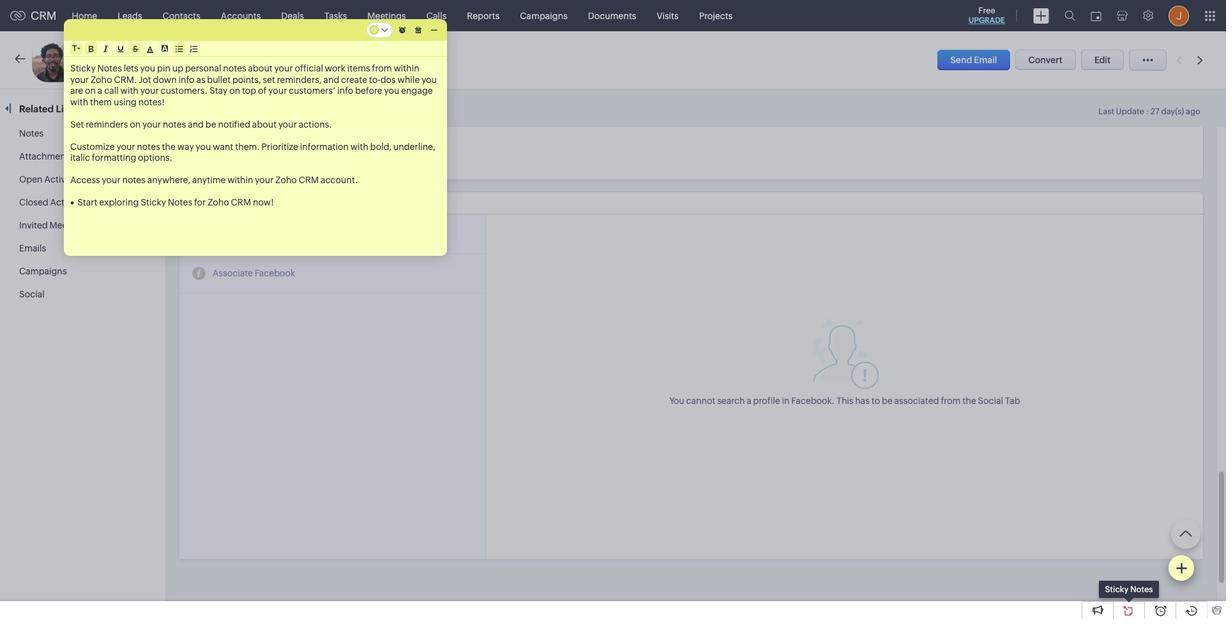 Task type: locate. For each thing, give the bounding box(es) containing it.
0 vertical spatial social
[[192, 198, 220, 209]]

from inside the sticky notes lets you pin up personal notes about your official work items from within your zoho crm. jot down info as bullet points, set reminders, and create to-dos while you are on a call with your customers. stay on top of your customers' info before you engage with them using notes!
[[372, 63, 392, 73]]

2 horizontal spatial crm
[[299, 175, 319, 185]]

start exploring sticky notes for zoho crm now!
[[77, 197, 274, 208]]

open
[[19, 174, 43, 185]]

1 vertical spatial a
[[747, 395, 751, 406]]

timeline
[[264, 102, 302, 113]]

1 vertical spatial social
[[19, 289, 45, 299]]

and down work
[[323, 74, 339, 85]]

about up found
[[252, 119, 277, 129]]

1 vertical spatial zoho
[[275, 175, 297, 185]]

sticky notes lets you pin up personal notes about your official work items from within your zoho crm. jot down info as bullet points, set reminders, and create to-dos while you are on a call with your customers. stay on top of your customers' info before you engage with them using notes!
[[70, 63, 439, 107]]

underline,
[[393, 141, 435, 152]]

with
[[120, 86, 138, 96], [70, 97, 88, 107], [350, 141, 368, 152]]

zoho right for
[[208, 197, 229, 208]]

lets
[[124, 63, 138, 73]]

no
[[192, 140, 204, 150]]

search image
[[1065, 10, 1075, 21]]

projects
[[699, 11, 733, 21]]

about inside the sticky notes lets you pin up personal notes about your official work items from within your zoho crm. jot down info as bullet points, set reminders, and create to-dos while you are on a call with your customers. stay on top of your customers' info before you engage with them using notes!
[[248, 63, 273, 73]]

0 vertical spatial campaigns link
[[510, 0, 578, 31]]

1 vertical spatial info
[[337, 86, 353, 96]]

to
[[872, 395, 880, 406]]

them
[[90, 97, 112, 107]]

campaigns
[[520, 11, 568, 21], [302, 140, 349, 150], [19, 266, 67, 277]]

convert button
[[1015, 50, 1076, 70]]

open activities link
[[19, 174, 83, 185]]

0 horizontal spatial meetings
[[50, 220, 88, 231]]

2 vertical spatial social
[[978, 395, 1003, 406]]

meetings down 'closed activities' link
[[50, 220, 88, 231]]

0 horizontal spatial campaigns
[[19, 266, 67, 277]]

facebook right associate
[[255, 268, 295, 279]]

attachments
[[19, 151, 73, 162]]

a inside the sticky notes lets you pin up personal notes about your official work items from within your zoho crm. jot down info as bullet points, set reminders, and create to-dos while you are on a call with your customers. stay on top of your customers' info before you engage with them using notes!
[[98, 86, 102, 96]]

1 horizontal spatial with
[[120, 86, 138, 96]]

activities down 'access'
[[50, 197, 88, 208]]

1 horizontal spatial and
[[323, 74, 339, 85]]

0 vertical spatial a
[[98, 86, 102, 96]]

the left tab on the right
[[963, 395, 976, 406]]

with left bold,
[[350, 141, 368, 152]]

campaigns link right "reports"
[[510, 0, 578, 31]]

social down emails link on the top left
[[19, 289, 45, 299]]

attachments link
[[19, 151, 73, 162]]

anytime
[[192, 175, 226, 185]]

your inside customize your notes the way you want them. prioritize information with bold, underline, italic formatting options.
[[117, 141, 135, 152]]

0 vertical spatial crm
[[31, 9, 57, 22]]

1 vertical spatial sticky
[[141, 197, 166, 208]]

before
[[355, 86, 382, 96]]

your down timeline link
[[278, 119, 297, 129]]

social
[[192, 198, 220, 209], [19, 289, 45, 299], [978, 395, 1003, 406]]

None field
[[72, 43, 80, 54]]

activities up 'closed activities' link
[[44, 174, 83, 185]]

you right the way
[[196, 141, 211, 152]]

profile
[[753, 395, 780, 406]]

crm left home link
[[31, 9, 57, 22]]

christopher
[[109, 52, 182, 66]]

1 horizontal spatial on
[[130, 119, 141, 129]]

invited
[[19, 220, 48, 231]]

on
[[85, 86, 96, 96], [229, 86, 240, 96], [130, 119, 141, 129]]

be down overview link
[[206, 119, 216, 129]]

0 vertical spatial about
[[248, 63, 273, 73]]

info down create in the top of the page
[[337, 86, 353, 96]]

information
[[300, 141, 349, 152]]

exploring
[[99, 197, 139, 208]]

crm left account.
[[299, 175, 319, 185]]

1 vertical spatial campaigns
[[302, 140, 349, 150]]

1 horizontal spatial campaigns link
[[510, 0, 578, 31]]

notes up the way
[[163, 119, 186, 129]]

1 horizontal spatial meetings
[[367, 11, 406, 21]]

reminders,
[[277, 74, 322, 85]]

2 horizontal spatial social
[[978, 395, 1003, 406]]

start
[[77, 197, 97, 208]]

0 vertical spatial from
[[372, 63, 392, 73]]

notes up points,
[[223, 63, 246, 73]]

zoho up call
[[91, 74, 112, 85]]

0 horizontal spatial a
[[98, 86, 102, 96]]

1 vertical spatial from
[[941, 395, 961, 406]]

as
[[196, 74, 205, 85]]

0 horizontal spatial sticky
[[70, 63, 96, 73]]

calls
[[426, 11, 447, 21]]

0 vertical spatial activities
[[44, 174, 83, 185]]

sticky inside the sticky notes lets you pin up personal notes about your official work items from within your zoho crm. jot down info as bullet points, set reminders, and create to-dos while you are on a call with your customers. stay on top of your customers' info before you engage with them using notes!
[[70, 63, 96, 73]]

0 vertical spatial be
[[206, 119, 216, 129]]

official
[[295, 63, 323, 73]]

within inside the sticky notes lets you pin up personal notes about your official work items from within your zoho crm. jot down info as bullet points, set reminders, and create to-dos while you are on a call with your customers. stay on top of your customers' info before you engage with them using notes!
[[394, 63, 419, 73]]

1 horizontal spatial sticky
[[141, 197, 166, 208]]

0 vertical spatial campaigns
[[520, 11, 568, 21]]

0 horizontal spatial crm
[[31, 9, 57, 22]]

the left the way
[[162, 141, 176, 152]]

while
[[398, 74, 420, 85]]

0 horizontal spatial campaigns link
[[19, 266, 67, 277]]

home
[[72, 11, 97, 21]]

deals link
[[271, 0, 314, 31]]

1 vertical spatial crm
[[299, 175, 319, 185]]

2 vertical spatial crm
[[231, 197, 251, 208]]

from
[[372, 63, 392, 73], [941, 395, 961, 406]]

upgrade
[[969, 16, 1005, 25]]

info up customers.
[[178, 74, 194, 85]]

0 vertical spatial and
[[323, 74, 339, 85]]

access your notes anywhere, anytime within your zoho crm account.
[[70, 175, 358, 185]]

overview
[[194, 102, 236, 113]]

documents link
[[578, 0, 647, 31]]

crm left "now!"
[[231, 197, 251, 208]]

campaigns down emails link on the top left
[[19, 266, 67, 277]]

0 vertical spatial meetings
[[367, 11, 406, 21]]

about
[[248, 63, 273, 73], [252, 119, 277, 129]]

0 horizontal spatial from
[[372, 63, 392, 73]]

from up dos
[[372, 63, 392, 73]]

2 vertical spatial zoho
[[208, 197, 229, 208]]

your down formatting
[[102, 175, 120, 185]]

found
[[239, 140, 264, 150]]

a
[[98, 86, 102, 96], [747, 395, 751, 406]]

with down crm.
[[120, 86, 138, 96]]

0 horizontal spatial info
[[178, 74, 194, 85]]

and up no
[[188, 119, 204, 129]]

notes inside the sticky notes lets you pin up personal notes about your official work items from within your zoho crm. jot down info as bullet points, set reminders, and create to-dos while you are on a call with your customers. stay on top of your customers' info before you engage with them using notes!
[[97, 63, 122, 73]]

tasks
[[324, 11, 347, 21]]

social left tab on the right
[[978, 395, 1003, 406]]

1 horizontal spatial info
[[337, 86, 353, 96]]

notified
[[218, 119, 250, 129]]

you
[[669, 395, 684, 406]]

1 horizontal spatial be
[[882, 395, 893, 406]]

contacts link
[[152, 0, 211, 31]]

a left profile
[[747, 395, 751, 406]]

1 horizontal spatial crm
[[231, 197, 251, 208]]

reminders
[[86, 119, 128, 129]]

2 vertical spatial sticky
[[1105, 585, 1129, 595]]

1 horizontal spatial campaigns
[[302, 140, 349, 150]]

reminder image
[[399, 27, 406, 34]]

set
[[263, 74, 275, 85]]

0 vertical spatial zoho
[[91, 74, 112, 85]]

a up them
[[98, 86, 102, 96]]

projects link
[[689, 0, 743, 31]]

create new sticky note image
[[1176, 563, 1187, 574]]

within down customize your notes the way you want them. prioritize information with bold, underline, italic formatting options.
[[227, 175, 253, 185]]

no records found
[[192, 140, 264, 150]]

1 horizontal spatial from
[[941, 395, 961, 406]]

work
[[325, 63, 346, 73]]

you inside customize your notes the way you want them. prioritize information with bold, underline, italic formatting options.
[[196, 141, 211, 152]]

actions.
[[299, 119, 332, 129]]

invited meetings
[[19, 220, 88, 231]]

1 horizontal spatial within
[[394, 63, 419, 73]]

call
[[104, 86, 119, 96]]

on right the are at left
[[85, 86, 96, 96]]

crm.
[[114, 74, 137, 85]]

meetings up the reminder image
[[367, 11, 406, 21]]

2 horizontal spatial campaigns
[[520, 11, 568, 21]]

1 horizontal spatial a
[[747, 395, 751, 406]]

related list
[[19, 103, 74, 114]]

set
[[70, 119, 84, 129]]

send email
[[950, 55, 997, 65]]

you down dos
[[384, 86, 399, 96]]

1 horizontal spatial zoho
[[208, 197, 229, 208]]

free
[[978, 6, 995, 15]]

0 vertical spatial within
[[394, 63, 419, 73]]

your down notes!
[[142, 119, 161, 129]]

on left top
[[229, 86, 240, 96]]

visits
[[657, 11, 679, 21]]

notes
[[223, 63, 246, 73], [163, 119, 186, 129], [137, 141, 160, 152], [122, 175, 146, 185]]

pin
[[157, 63, 170, 73]]

:
[[1146, 107, 1149, 116]]

your up formatting
[[117, 141, 135, 152]]

be right to
[[882, 395, 893, 406]]

prioritize
[[262, 141, 298, 152]]

email
[[974, 55, 997, 65]]

0 horizontal spatial on
[[85, 86, 96, 96]]

down
[[153, 74, 177, 85]]

1 vertical spatial be
[[882, 395, 893, 406]]

2 horizontal spatial zoho
[[275, 175, 297, 185]]

0 horizontal spatial with
[[70, 97, 88, 107]]

zoho
[[91, 74, 112, 85], [275, 175, 297, 185], [208, 197, 229, 208]]

jot
[[139, 74, 151, 85]]

2 vertical spatial with
[[350, 141, 368, 152]]

documents
[[588, 11, 636, 21]]

2 horizontal spatial sticky
[[1105, 585, 1129, 595]]

0 horizontal spatial facebook
[[255, 268, 295, 279]]

on down 'using'
[[130, 119, 141, 129]]

about up the set
[[248, 63, 273, 73]]

from right "associated" at the right of the page
[[941, 395, 961, 406]]

1 vertical spatial activities
[[50, 197, 88, 208]]

0 horizontal spatial the
[[162, 141, 176, 152]]

0 horizontal spatial zoho
[[91, 74, 112, 85]]

create menu element
[[1026, 0, 1057, 31]]

0 vertical spatial sticky
[[70, 63, 96, 73]]

0 horizontal spatial within
[[227, 175, 253, 185]]

0 vertical spatial facebook
[[255, 268, 295, 279]]

formatting
[[92, 153, 136, 163]]

1 vertical spatial the
[[963, 395, 976, 406]]

your up "now!"
[[255, 175, 274, 185]]

sticky notes
[[1105, 585, 1153, 595]]

facebook right in
[[791, 395, 832, 406]]

stay
[[209, 86, 228, 96]]

now!
[[253, 197, 274, 208]]

0 vertical spatial the
[[162, 141, 176, 152]]

0 vertical spatial with
[[120, 86, 138, 96]]

closed activities
[[19, 197, 88, 208]]

notes up options.
[[137, 141, 160, 152]]

2 vertical spatial campaigns
[[19, 266, 67, 277]]

within up while on the top left
[[394, 63, 419, 73]]

facebook
[[255, 268, 295, 279], [791, 395, 832, 406]]

campaigns link down emails link on the top left
[[19, 266, 67, 277]]

1 vertical spatial facebook
[[791, 395, 832, 406]]

campaigns right "reports"
[[520, 11, 568, 21]]

with down the are at left
[[70, 97, 88, 107]]

social down anytime
[[192, 198, 220, 209]]

1 vertical spatial about
[[252, 119, 277, 129]]

0 horizontal spatial and
[[188, 119, 204, 129]]

zoho down 'prioritize'
[[275, 175, 297, 185]]

notes inside customize your notes the way you want them. prioritize information with bold, underline, italic formatting options.
[[137, 141, 160, 152]]

2 horizontal spatial with
[[350, 141, 368, 152]]

campaigns down actions.
[[302, 140, 349, 150]]



Task type: describe. For each thing, give the bounding box(es) containing it.
sticky for sticky notes
[[1105, 585, 1129, 595]]

related
[[19, 103, 54, 114]]

activities for open activities
[[44, 174, 83, 185]]

last
[[1099, 107, 1114, 116]]

and inside the sticky notes lets you pin up personal notes about your official work items from within your zoho crm. jot down info as bullet points, set reminders, and create to-dos while you are on a call with your customers. stay on top of your customers' info before you engage with them using notes!
[[323, 74, 339, 85]]

1 vertical spatial and
[[188, 119, 204, 129]]

1 horizontal spatial the
[[963, 395, 976, 406]]

tasks link
[[314, 0, 357, 31]]

about for notes
[[248, 63, 273, 73]]

contacts
[[163, 11, 200, 21]]

2 horizontal spatial on
[[229, 86, 240, 96]]

0 vertical spatial info
[[178, 74, 194, 85]]

(sample)
[[240, 52, 295, 66]]

add
[[283, 140, 300, 150]]

send email button
[[938, 50, 1010, 70]]

has
[[855, 395, 870, 406]]

update
[[1116, 107, 1144, 116]]

notes up the "exploring"
[[122, 175, 146, 185]]

next record image
[[1197, 56, 1206, 64]]

home link
[[62, 0, 107, 31]]

want
[[213, 141, 233, 152]]

add campaigns
[[283, 140, 349, 150]]

using
[[114, 97, 137, 107]]

overview link
[[194, 102, 236, 113]]

search element
[[1057, 0, 1083, 31]]

associate facebook
[[213, 268, 295, 279]]

leads
[[118, 11, 142, 21]]

the inside customize your notes the way you want them. prioritize information with bold, underline, italic formatting options.
[[162, 141, 176, 152]]

1 vertical spatial meetings
[[50, 220, 88, 231]]

associated
[[894, 395, 939, 406]]

engage
[[401, 86, 433, 96]]

options.
[[138, 153, 172, 163]]

are
[[70, 86, 83, 96]]

create menu image
[[1033, 8, 1049, 23]]

tab
[[1005, 395, 1020, 406]]

ago
[[1186, 107, 1201, 116]]

free upgrade
[[969, 6, 1005, 25]]

mr. christopher maclead (sample) - rangoni of florence
[[86, 52, 394, 66]]

edit
[[1094, 55, 1111, 65]]

profile element
[[1161, 0, 1197, 31]]

last update : 27 day(s) ago
[[1099, 107, 1201, 116]]

sticky for sticky notes lets you pin up personal notes about your official work items from within your zoho crm. jot down info as bullet points, set reminders, and create to-dos while you are on a call with your customers. stay on top of your customers' info before you engage with them using notes!
[[70, 63, 96, 73]]

-
[[298, 55, 301, 66]]

them.
[[235, 141, 260, 152]]

cannot
[[686, 395, 715, 406]]

1 vertical spatial campaigns link
[[19, 266, 67, 277]]

deals
[[281, 11, 304, 21]]

meetings link
[[357, 0, 416, 31]]

emails
[[19, 243, 46, 254]]

maclead
[[185, 52, 237, 66]]

accounts link
[[211, 0, 271, 31]]

activities for closed activities
[[50, 197, 88, 208]]

calls link
[[416, 0, 457, 31]]

your left -
[[274, 63, 293, 73]]

access
[[70, 175, 100, 185]]

closed
[[19, 197, 48, 208]]

from for items
[[372, 63, 392, 73]]

closed activities link
[[19, 197, 88, 208]]

calendar image
[[1091, 11, 1102, 21]]

notes inside the sticky notes lets you pin up personal notes about your official work items from within your zoho crm. jot down info as bullet points, set reminders, and create to-dos while you are on a call with your customers. stay on top of your customers' info before you engage with them using notes!
[[223, 63, 246, 73]]

0 horizontal spatial social
[[19, 289, 45, 299]]

italic
[[70, 153, 90, 163]]

bold,
[[370, 141, 391, 152]]

your up notes!
[[140, 86, 159, 96]]

.
[[832, 395, 835, 406]]

customize
[[70, 141, 115, 152]]

reports link
[[457, 0, 510, 31]]

edit button
[[1081, 50, 1124, 70]]

to-
[[369, 74, 380, 85]]

this
[[837, 395, 853, 406]]

convert
[[1028, 55, 1063, 65]]

you up jot
[[140, 63, 155, 73]]

day(s)
[[1161, 107, 1184, 116]]

customers'
[[289, 86, 335, 96]]

you up engage
[[422, 74, 437, 85]]

create
[[341, 74, 367, 85]]

0 horizontal spatial be
[[206, 119, 216, 129]]

records
[[206, 140, 238, 150]]

from for associated
[[941, 395, 961, 406]]

your down the set
[[268, 86, 287, 96]]

customers.
[[161, 86, 208, 96]]

list
[[56, 103, 72, 114]]

search
[[717, 395, 745, 406]]

1 vertical spatial with
[[70, 97, 88, 107]]

your up the are at left
[[70, 74, 89, 85]]

mr.
[[86, 52, 107, 66]]

send
[[950, 55, 972, 65]]

1 horizontal spatial social
[[192, 198, 220, 209]]

way
[[177, 141, 194, 152]]

personal
[[185, 63, 221, 73]]

reports
[[467, 11, 500, 21]]

you cannot search a profile in facebook . this has to be associated from the social tab
[[669, 395, 1020, 406]]

for
[[194, 197, 206, 208]]

of
[[258, 86, 267, 96]]

timeline link
[[264, 102, 302, 113]]

accounts
[[221, 11, 261, 21]]

zoho inside the sticky notes lets you pin up personal notes about your official work items from within your zoho crm. jot down info as bullet points, set reminders, and create to-dos while you are on a call with your customers. stay on top of your customers' info before you engage with them using notes!
[[91, 74, 112, 85]]

profile image
[[1169, 5, 1189, 26]]

top
[[242, 86, 256, 96]]

with inside customize your notes the way you want them. prioritize information with bold, underline, italic formatting options.
[[350, 141, 368, 152]]

invited meetings link
[[19, 220, 88, 231]]

1 vertical spatial within
[[227, 175, 253, 185]]

notes link
[[19, 128, 44, 139]]

1 horizontal spatial facebook
[[791, 395, 832, 406]]

about for notified
[[252, 119, 277, 129]]

delete image
[[415, 27, 422, 34]]

leads link
[[107, 0, 152, 31]]

dos
[[380, 74, 396, 85]]



Task type: vqa. For each thing, say whether or not it's contained in the screenshot.
the right "Facebook"
yes



